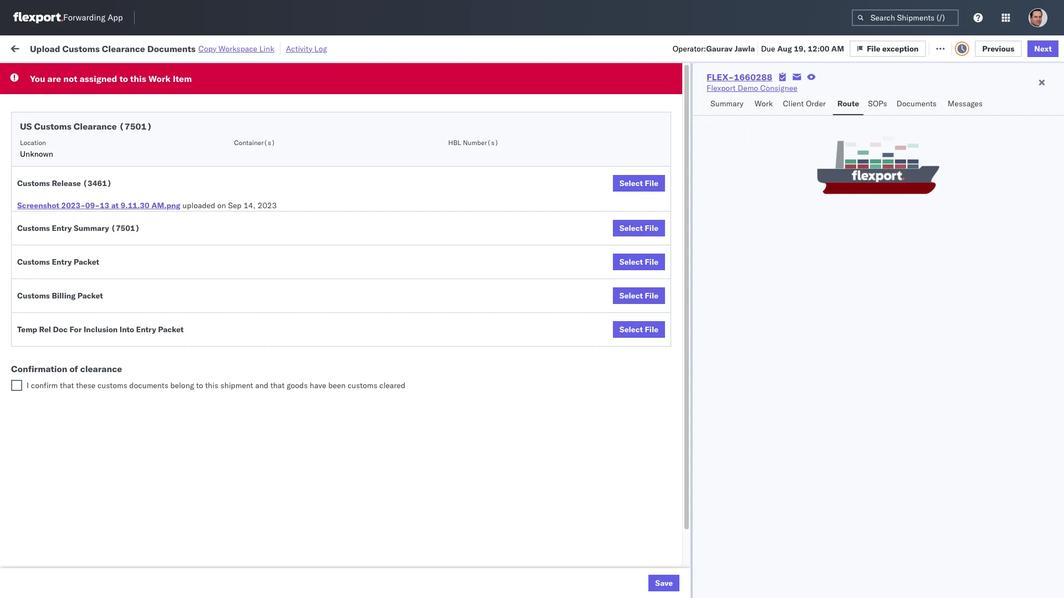 Task type: locate. For each thing, give the bounding box(es) containing it.
entry down 2023-
[[52, 223, 72, 233]]

appointment down clearance at left bottom
[[91, 379, 136, 389]]

fcl for the schedule delivery appointment link for first 'schedule delivery appointment' button
[[383, 111, 397, 121]]

documents for upload customs clearance documents
[[123, 233, 164, 243]]

schedule pickup from los angeles, ca down upload customs clearance documents button
[[26, 257, 162, 267]]

jawla left due
[[735, 44, 755, 54]]

schedule pickup from los angeles, ca for fourth schedule pickup from los angeles, ca link from the top
[[26, 257, 162, 267]]

pickup for schedule pickup from rotterdam, netherlands 'button'
[[60, 398, 84, 408]]

flexport
[[707, 83, 736, 93]]

1 vertical spatial packet
[[78, 291, 103, 301]]

(7501) down the you are not assigned to this work item
[[119, 121, 152, 132]]

2 vertical spatial flex-2130384
[[645, 575, 703, 585]]

confirmation
[[11, 364, 67, 375]]

1 vertical spatial 2130384
[[669, 501, 703, 511]]

file for customs entry packet
[[645, 257, 659, 267]]

2 vertical spatial clearance
[[86, 233, 121, 243]]

1 vertical spatial confirm
[[26, 330, 54, 340]]

fcl for confirm pickup from los angeles, ca link
[[383, 306, 397, 316]]

fcl for third schedule pickup from los angeles, ca link
[[383, 209, 397, 219]]

ocean fcl for the schedule delivery appointment link for first 'schedule delivery appointment' button
[[358, 111, 397, 121]]

to right for
[[119, 73, 128, 84]]

work inside the work button
[[755, 99, 773, 109]]

work inside import work button
[[121, 43, 141, 53]]

schedule pickup from los angeles, ca link down upload customs clearance documents button
[[26, 256, 162, 268]]

None checkbox
[[11, 380, 22, 391]]

0 vertical spatial 2130384
[[669, 477, 703, 487]]

2 ceau7522281, from the top
[[721, 135, 778, 145]]

clearance
[[80, 364, 122, 375]]

pickup for 1st schedule pickup from los angeles, ca button from the bottom
[[60, 355, 84, 365]]

select for customs entry summary (7501)
[[620, 223, 643, 233]]

pickup up customs entry summary (7501)
[[60, 208, 84, 218]]

1 ceau7522281, from the top
[[721, 111, 778, 121]]

flex-2130387 up save
[[645, 526, 703, 536]]

flex-2130384
[[645, 477, 703, 487], [645, 501, 703, 511], [645, 575, 703, 585]]

2 select file from the top
[[620, 223, 659, 233]]

0 vertical spatial at
[[221, 43, 228, 53]]

11:59 pm pdt, nov 4, 2022 for the schedule delivery appointment link for first 'schedule delivery appointment' button
[[188, 111, 290, 121]]

schedule up confirm
[[26, 355, 58, 365]]

1893174
[[669, 355, 703, 365]]

1 horizontal spatial consignee
[[761, 83, 798, 93]]

select for customs entry packet
[[620, 257, 643, 267]]

2 schedule pickup from los angeles, ca from the top
[[26, 159, 162, 169]]

angeles, down "us customs clearance (7501)"
[[119, 135, 149, 145]]

1 vertical spatial pst,
[[221, 306, 238, 316]]

test
[[483, 111, 497, 121], [559, 111, 574, 121], [483, 136, 497, 146], [483, 160, 497, 170], [559, 160, 574, 170], [483, 209, 497, 219], [559, 209, 574, 219], [483, 233, 497, 243], [559, 233, 574, 243], [483, 306, 497, 316], [559, 306, 574, 316], [550, 575, 565, 585]]

entry right the into
[[136, 325, 156, 335]]

pm right "11:00"
[[212, 233, 224, 243]]

2 schedule delivery appointment link from the top
[[26, 183, 136, 194]]

1 vertical spatial 23,
[[254, 380, 266, 389]]

5 schedule pickup from los angeles, ca button from the top
[[26, 354, 162, 366]]

schedule
[[26, 111, 58, 121], [26, 135, 58, 145], [26, 159, 58, 169], [26, 184, 58, 194], [26, 208, 58, 218], [26, 257, 58, 267], [26, 281, 58, 291], [26, 355, 58, 365], [26, 379, 58, 389], [26, 398, 58, 408]]

ocean fcl for fourth 'schedule delivery appointment' button the schedule delivery appointment link
[[358, 380, 397, 389]]

customs up location
[[34, 121, 71, 132]]

4 select file button from the top
[[613, 288, 665, 304]]

1 horizontal spatial at
[[221, 43, 228, 53]]

exception
[[890, 43, 927, 53], [883, 44, 919, 54]]

customs down screenshot
[[17, 223, 50, 233]]

5 flex-1846748 from the top
[[645, 209, 703, 219]]

11:59 pm pdt, nov 4, 2022 for third schedule pickup from los angeles, ca link
[[188, 209, 290, 219]]

resize handle column header for container numbers
[[778, 86, 792, 599]]

filtered by:
[[11, 68, 51, 78]]

8,
[[261, 233, 268, 243]]

1 horizontal spatial this
[[205, 381, 218, 391]]

clearance for us customs clearance (7501)
[[74, 121, 117, 132]]

schedule for schedule pickup from rotterdam, netherlands 'button'
[[26, 398, 58, 408]]

forwarding
[[63, 12, 105, 23]]

11:59 pm pdt, nov 4, 2022 for 4th schedule pickup from los angeles, ca link from the bottom
[[188, 160, 290, 170]]

0 vertical spatial 2023
[[258, 201, 277, 211]]

2 schedule delivery appointment from the top
[[26, 184, 136, 194]]

5 resize handle column header from the left
[[491, 86, 505, 599]]

summary inside button
[[711, 99, 744, 109]]

2 vertical spatial packet
[[158, 325, 184, 335]]

ca for third schedule pickup from los angeles, ca button from the top
[[151, 208, 162, 218]]

: for snoozed
[[258, 68, 260, 77]]

2 horizontal spatial work
[[755, 99, 773, 109]]

delivery inside confirm delivery link
[[56, 330, 84, 340]]

actions
[[1021, 90, 1044, 99]]

1 select file button from the top
[[613, 175, 665, 192]]

activity log
[[286, 44, 327, 54]]

0 vertical spatial work
[[121, 43, 141, 53]]

select for customs billing packet
[[620, 291, 643, 301]]

1 11:59 pm pdt, nov 4, 2022 from the top
[[188, 111, 290, 121]]

3 schedule from the top
[[26, 159, 58, 169]]

1 vertical spatial at
[[111, 201, 119, 211]]

consignee
[[761, 83, 798, 93], [510, 90, 542, 99]]

status : ready for work, blocked, in progress
[[61, 68, 201, 77]]

documents for upload customs clearance documents copy workspace link
[[147, 43, 196, 54]]

entry for summary
[[52, 223, 72, 233]]

6 resize handle column header from the left
[[609, 86, 622, 599]]

4 ocean fcl from the top
[[358, 233, 397, 243]]

5 schedule pickup from los angeles, ca from the top
[[26, 355, 162, 365]]

4 schedule delivery appointment link from the top
[[26, 378, 136, 389]]

packet down upload customs clearance documents button
[[74, 257, 99, 267]]

documents right sops button
[[897, 99, 937, 109]]

jawla down messages
[[971, 111, 990, 121]]

confirm inside confirm pickup from los angeles, ca link
[[26, 306, 54, 316]]

schedule inside schedule pickup from rotterdam, netherlands
[[26, 398, 58, 408]]

0 vertical spatial upload
[[30, 43, 60, 54]]

on left sep
[[217, 201, 226, 211]]

0 vertical spatial clearance
[[102, 43, 145, 54]]

4, down the deadline button
[[261, 136, 269, 146]]

angeles, inside button
[[114, 306, 145, 316]]

flex-1846748 for third schedule pickup from los angeles, ca link
[[645, 209, 703, 219]]

you
[[30, 73, 45, 84]]

schedule delivery appointment link down workitem button
[[26, 110, 136, 121]]

for
[[70, 325, 82, 335]]

flex-1846748 for upload customs clearance documents link
[[645, 233, 703, 243]]

1 flex-2130387 from the top
[[645, 380, 703, 389]]

pst, for nov
[[226, 233, 243, 243]]

1 vertical spatial 2023
[[268, 380, 287, 389]]

summary
[[711, 99, 744, 109], [74, 223, 109, 233]]

forwarding app
[[63, 12, 123, 23]]

1 vertical spatial on
[[217, 201, 226, 211]]

confirm delivery
[[26, 330, 84, 340]]

2 vertical spatial work
[[755, 99, 773, 109]]

fcl for upload customs clearance documents link
[[383, 233, 397, 243]]

customs up customs entry packet
[[53, 233, 84, 243]]

187
[[255, 43, 270, 53]]

1 schedule pickup from los angeles, ca from the top
[[26, 135, 162, 145]]

schedule delivery appointment up "us customs clearance (7501)"
[[26, 111, 136, 121]]

2 select from the top
[[620, 223, 643, 233]]

1 horizontal spatial summary
[[711, 99, 744, 109]]

0 horizontal spatial this
[[130, 73, 146, 84]]

3 schedule pickup from los angeles, ca from the top
[[26, 208, 162, 218]]

3 flex-2130387 from the top
[[645, 453, 703, 463]]

1 schedule from the top
[[26, 111, 58, 121]]

0 vertical spatial confirm
[[26, 306, 54, 316]]

jawla
[[735, 44, 755, 54], [971, 111, 990, 121]]

pm
[[212, 111, 224, 121], [212, 136, 224, 146], [212, 160, 224, 170], [212, 209, 224, 219], [212, 233, 224, 243], [207, 306, 219, 316], [207, 380, 219, 389]]

pdt,
[[226, 111, 243, 121], [226, 136, 243, 146], [226, 160, 243, 170], [226, 209, 243, 219]]

2022 for the schedule delivery appointment link for first 'schedule delivery appointment' button
[[271, 111, 290, 121]]

schedule pickup from los angeles, ca link down "us customs clearance (7501)"
[[26, 134, 162, 146]]

1 vertical spatial clearance
[[74, 121, 117, 132]]

6 flex-1846748 from the top
[[645, 233, 703, 243]]

4 select from the top
[[620, 291, 643, 301]]

1 horizontal spatial client
[[783, 99, 804, 109]]

0 vertical spatial documents
[[147, 43, 196, 54]]

1 horizontal spatial gaurav
[[944, 111, 969, 121]]

pickup down confirm delivery button
[[60, 355, 84, 365]]

schedule delivery appointment link for fourth 'schedule delivery appointment' button
[[26, 378, 136, 389]]

appointment up 'confirm pickup from los angeles, ca' at the left of page
[[91, 281, 136, 291]]

schedule for first schedule pickup from los angeles, ca button from the top of the page
[[26, 135, 58, 145]]

1 schedule delivery appointment link from the top
[[26, 110, 136, 121]]

pst, left dec
[[221, 306, 238, 316]]

0 horizontal spatial client
[[434, 90, 452, 99]]

this right the 8:30
[[205, 381, 218, 391]]

schedule pickup from los angeles, ca button up 'these'
[[26, 354, 162, 366]]

schedule down 'confirmation'
[[26, 379, 58, 389]]

from down upload customs clearance documents button
[[86, 257, 102, 267]]

7 schedule from the top
[[26, 281, 58, 291]]

this
[[130, 73, 146, 84], [205, 381, 218, 391]]

3 select from the top
[[620, 257, 643, 267]]

0 horizontal spatial customs
[[98, 381, 127, 391]]

2 11:59 pm pdt, nov 4, 2022 from the top
[[188, 136, 290, 146]]

1 ocean fcl from the top
[[358, 111, 397, 121]]

resize handle column header
[[168, 86, 181, 599], [298, 86, 311, 599], [339, 86, 352, 599], [415, 86, 428, 599], [491, 86, 505, 599], [609, 86, 622, 599], [702, 86, 716, 599], [778, 86, 792, 599], [925, 86, 938, 599], [1001, 86, 1014, 599], [1036, 86, 1050, 599]]

5 2130387 from the top
[[669, 550, 703, 560]]

schedule pickup from los angeles, ca button
[[26, 134, 162, 147], [26, 159, 162, 171], [26, 208, 162, 220], [26, 256, 162, 269], [26, 354, 162, 366]]

0 horizontal spatial work
[[121, 43, 141, 53]]

customs inside upload customs clearance documents link
[[53, 233, 84, 243]]

schedule delivery appointment for the schedule delivery appointment link for first 'schedule delivery appointment' button
[[26, 111, 136, 121]]

numbers inside container numbers
[[721, 95, 749, 103]]

client for client name
[[434, 90, 452, 99]]

9 resize handle column header from the left
[[925, 86, 938, 599]]

2023 right the jan
[[268, 380, 287, 389]]

4, right 14,
[[261, 209, 269, 219]]

1 vertical spatial this
[[205, 381, 218, 391]]

1 vertical spatial (7501)
[[111, 223, 140, 233]]

los up inclusion
[[100, 306, 112, 316]]

1846748 for the schedule delivery appointment link for first 'schedule delivery appointment' button
[[669, 111, 703, 121]]

2022
[[271, 111, 290, 121], [271, 136, 290, 146], [271, 160, 290, 170], [271, 209, 290, 219], [270, 233, 289, 243], [270, 306, 289, 316]]

delivery for 3rd 'schedule delivery appointment' button
[[60, 281, 89, 291]]

pickup for 2nd schedule pickup from los angeles, ca button from the bottom of the page
[[60, 257, 84, 267]]

schedule up screenshot
[[26, 184, 58, 194]]

5 select file button from the top
[[613, 322, 665, 338]]

import
[[94, 43, 119, 53]]

upload inside button
[[26, 233, 51, 243]]

1 vertical spatial gaurav
[[944, 111, 969, 121]]

id
[[642, 90, 648, 99]]

1 2130384 from the top
[[669, 477, 703, 487]]

flex-2130387 down flex-1893174
[[645, 380, 703, 389]]

ca
[[151, 135, 162, 145], [151, 159, 162, 169], [151, 208, 162, 218], [151, 257, 162, 267], [147, 306, 158, 316], [151, 355, 162, 365]]

los down "us customs clearance (7501)"
[[105, 135, 117, 145]]

have
[[310, 381, 326, 391]]

schedule pickup from los angeles, ca button up customs entry summary (7501)
[[26, 208, 162, 220]]

2 that from the left
[[271, 381, 285, 391]]

schedule delivery appointment link down of at the left of page
[[26, 378, 136, 389]]

select
[[620, 179, 643, 189], [620, 223, 643, 233], [620, 257, 643, 267], [620, 291, 643, 301], [620, 325, 643, 335]]

6 1846748 from the top
[[669, 233, 703, 243]]

1 horizontal spatial numbers
[[838, 90, 865, 99]]

flex-2130387 up flex-1662119
[[645, 404, 703, 414]]

4, down the container(s)
[[261, 160, 269, 170]]

schedule up unknown
[[26, 135, 58, 145]]

1 schedule pickup from los angeles, ca link from the top
[[26, 134, 162, 146]]

2 resize handle column header from the left
[[298, 86, 311, 599]]

los for fourth schedule pickup from los angeles, ca button from the bottom
[[105, 159, 117, 169]]

select file for temp rel doc for inclusion into entry packet
[[620, 325, 659, 335]]

1 horizontal spatial on
[[272, 43, 281, 53]]

schedule delivery appointment up confirm pickup from los angeles, ca link
[[26, 281, 136, 291]]

am
[[832, 44, 844, 54]]

at right 13
[[111, 201, 119, 211]]

schedule pickup from los angeles, ca button up the (3461)
[[26, 159, 162, 171]]

delivery for confirm delivery button
[[56, 330, 84, 340]]

los down inclusion
[[105, 355, 117, 365]]

4, for first 'schedule delivery appointment' button
[[261, 111, 269, 121]]

due
[[761, 44, 776, 54]]

0 horizontal spatial summary
[[74, 223, 109, 233]]

2023 right 14,
[[258, 201, 277, 211]]

flex-1846748
[[645, 111, 703, 121], [645, 136, 703, 146], [645, 160, 703, 170], [645, 184, 703, 194], [645, 209, 703, 219], [645, 233, 703, 243]]

(0)
[[180, 43, 195, 53]]

documents down screenshot 2023-09-13 at 9.11.30 am.png uploaded on sep 14, 2023
[[123, 233, 164, 243]]

confirm pickup from los angeles, ca link
[[26, 305, 158, 316]]

0 vertical spatial to
[[119, 73, 128, 84]]

1 vertical spatial summary
[[74, 223, 109, 233]]

5 select file from the top
[[620, 325, 659, 335]]

pst, for jan
[[221, 380, 238, 389]]

goods
[[287, 381, 308, 391]]

delivery
[[60, 111, 89, 121], [60, 184, 89, 194], [60, 281, 89, 291], [56, 330, 84, 340], [60, 379, 89, 389]]

2 confirm from the top
[[26, 330, 54, 340]]

2 hlxu6269489, from the top
[[780, 135, 837, 145]]

2 vertical spatial pst,
[[221, 380, 238, 389]]

resize handle column header for mbl/mawb numbers
[[925, 86, 938, 599]]

1 resize handle column header from the left
[[168, 86, 181, 599]]

message
[[149, 43, 180, 53]]

1 4, from the top
[[261, 111, 269, 121]]

6 ocean fcl from the top
[[358, 380, 397, 389]]

hbl number(s)
[[448, 139, 499, 147]]

1 flex-1846748 from the top
[[645, 111, 703, 121]]

numbers for mbl/mawb numbers
[[838, 90, 865, 99]]

flex-2130387 up save button
[[645, 550, 703, 560]]

flex-1846748 button
[[627, 108, 705, 124], [627, 108, 705, 124], [627, 133, 705, 148], [627, 133, 705, 148], [627, 157, 705, 173], [627, 157, 705, 173], [627, 182, 705, 197], [627, 182, 705, 197], [627, 206, 705, 222], [627, 206, 705, 222], [627, 230, 705, 246], [627, 230, 705, 246]]

angeles,
[[119, 135, 149, 145], [119, 159, 149, 169], [119, 208, 149, 218], [119, 257, 149, 267], [114, 306, 145, 316], [119, 355, 149, 365]]

consignee inside button
[[510, 90, 542, 99]]

0 horizontal spatial :
[[80, 68, 82, 77]]

4,
[[261, 111, 269, 121], [261, 136, 269, 146], [261, 160, 269, 170], [261, 209, 269, 219]]

los down upload customs clearance documents button
[[105, 257, 117, 267]]

pst, for dec
[[221, 306, 238, 316]]

documents
[[147, 43, 196, 54], [897, 99, 937, 109], [123, 233, 164, 243]]

client inside button
[[783, 99, 804, 109]]

flex-1889466 button
[[627, 255, 705, 270], [627, 255, 705, 270], [627, 279, 705, 295], [627, 279, 705, 295], [627, 304, 705, 319], [627, 304, 705, 319], [627, 328, 705, 343], [627, 328, 705, 343]]

flex-2130387 down flex-1662119
[[645, 453, 703, 463]]

2 : from the left
[[258, 68, 260, 77]]

from
[[86, 135, 102, 145], [86, 159, 102, 169], [86, 208, 102, 218], [86, 257, 102, 267], [82, 306, 98, 316], [86, 355, 102, 365], [86, 398, 102, 408]]

0 horizontal spatial numbers
[[721, 95, 749, 103]]

5 fcl from the top
[[383, 306, 397, 316]]

2 schedule from the top
[[26, 135, 58, 145]]

1 vertical spatial flex-2130384
[[645, 501, 703, 511]]

select for customs release (3461)
[[620, 179, 643, 189]]

client left order
[[783, 99, 804, 109]]

pickup for confirm pickup from los angeles, ca button
[[56, 306, 80, 316]]

2 vertical spatial documents
[[123, 233, 164, 243]]

packet for customs billing packet
[[78, 291, 103, 301]]

2022 for 4th schedule pickup from los angeles, ca link from the bottom
[[271, 160, 290, 170]]

los for third schedule pickup from los angeles, ca button from the top
[[105, 208, 117, 218]]

belong
[[170, 381, 194, 391]]

resize handle column header for workitem
[[168, 86, 181, 599]]

angeles, up the into
[[114, 306, 145, 316]]

schedule pickup from los angeles, ca link up 'these'
[[26, 354, 162, 365]]

0 vertical spatial 23,
[[256, 306, 268, 316]]

los for 1st schedule pickup from los angeles, ca button from the bottom
[[105, 355, 117, 365]]

flex-1846748 for 4th schedule pickup from los angeles, ca link from the bottom
[[645, 160, 703, 170]]

2 2130384 from the top
[[669, 501, 703, 511]]

client
[[434, 90, 452, 99], [783, 99, 804, 109]]

select file for customs entry packet
[[620, 257, 659, 267]]

work left 'item'
[[148, 73, 171, 84]]

4 select file from the top
[[620, 291, 659, 301]]

delivery for fourth 'schedule delivery appointment' button
[[60, 379, 89, 389]]

ca for 2nd schedule pickup from los angeles, ca button from the bottom of the page
[[151, 257, 162, 267]]

3 4, from the top
[[261, 160, 269, 170]]

assigned
[[80, 73, 117, 84]]

19,
[[794, 44, 806, 54]]

my work
[[11, 40, 60, 56]]

:
[[80, 68, 82, 77], [258, 68, 260, 77]]

1 horizontal spatial jawla
[[971, 111, 990, 121]]

schedule pickup from los angeles, ca up the (3461)
[[26, 159, 162, 169]]

23, for 2023
[[254, 380, 266, 389]]

7 resize handle column header from the left
[[702, 86, 716, 599]]

integration test account - karl lagerfeld
[[510, 575, 655, 585]]

2 vertical spatial 2130384
[[669, 575, 703, 585]]

pickup for third schedule pickup from los angeles, ca button from the top
[[60, 208, 84, 218]]

schedule pickup from los angeles, ca
[[26, 135, 162, 145], [26, 159, 162, 169], [26, 208, 162, 218], [26, 257, 162, 267], [26, 355, 162, 365]]

schedule delivery appointment link up 2023-
[[26, 183, 136, 194]]

2 1846748 from the top
[[669, 136, 703, 146]]

confirm inside confirm delivery link
[[26, 330, 54, 340]]

5 schedule from the top
[[26, 208, 58, 218]]

1 vertical spatial jawla
[[971, 111, 990, 121]]

customs up screenshot
[[17, 179, 50, 189]]

0 vertical spatial pst,
[[226, 233, 243, 243]]

0 vertical spatial flex-2130384
[[645, 477, 703, 487]]

1 vertical spatial upload
[[26, 233, 51, 243]]

file for temp rel doc for inclusion into entry packet
[[645, 325, 659, 335]]

app
[[108, 12, 123, 23]]

schedule pickup from los angeles, ca down "us customs clearance (7501)"
[[26, 135, 162, 145]]

entry up customs billing packet
[[52, 257, 72, 267]]

1846748 for upload customs clearance documents link
[[669, 233, 703, 243]]

4 flex-1889466 from the top
[[645, 331, 703, 341]]

0 vertical spatial (7501)
[[119, 121, 152, 132]]

confirm delivery button
[[26, 330, 84, 342]]

0 vertical spatial jawla
[[735, 44, 755, 54]]

schedule down unknown
[[26, 159, 58, 169]]

(7501) down 9.11.30
[[111, 223, 140, 233]]

23, right dec
[[256, 306, 268, 316]]

workspace
[[219, 44, 257, 54]]

file exception
[[875, 43, 927, 53], [867, 44, 919, 54]]

23,
[[256, 306, 268, 316], [254, 380, 266, 389]]

client inside button
[[434, 90, 452, 99]]

4 schedule delivery appointment from the top
[[26, 379, 136, 389]]

pst, left the jan
[[221, 380, 238, 389]]

schedule delivery appointment button down workitem button
[[26, 110, 136, 122]]

1 horizontal spatial that
[[271, 381, 285, 391]]

pm right the 8:30
[[207, 380, 219, 389]]

0 vertical spatial gaurav
[[706, 44, 733, 54]]

gaurav up flex-1660288
[[706, 44, 733, 54]]

documents up in
[[147, 43, 196, 54]]

5 select from the top
[[620, 325, 643, 335]]

workitem button
[[7, 88, 170, 99]]

1 select file from the top
[[620, 179, 659, 189]]

1 horizontal spatial to
[[196, 381, 203, 391]]

on
[[272, 43, 281, 53], [217, 201, 226, 211]]

location unknown
[[20, 139, 53, 159]]

us customs clearance (7501)
[[20, 121, 152, 132]]

schedule pickup from los angeles, ca up 'these'
[[26, 355, 162, 365]]

ca for confirm pickup from los angeles, ca button
[[147, 306, 158, 316]]

0 vertical spatial packet
[[74, 257, 99, 267]]

1 vertical spatial entry
[[52, 257, 72, 267]]

that down the confirmation of clearance
[[60, 381, 74, 391]]

from up temp rel doc for inclusion into entry packet
[[82, 306, 98, 316]]

3 flex-1846748 from the top
[[645, 160, 703, 170]]

schedule for third schedule pickup from los angeles, ca button from the top
[[26, 208, 58, 218]]

3 schedule delivery appointment button from the top
[[26, 281, 136, 293]]

not
[[63, 73, 77, 84]]

4 11:59 pm pdt, nov 4, 2022 from the top
[[188, 209, 290, 219]]

(3461)
[[83, 179, 112, 189]]

clearance inside button
[[86, 233, 121, 243]]

due aug 19, 12:00 am
[[761, 44, 844, 54]]

0 horizontal spatial that
[[60, 381, 74, 391]]

packet
[[74, 257, 99, 267], [78, 291, 103, 301], [158, 325, 184, 335]]

upload customs clearance documents link
[[26, 232, 164, 243]]

operator
[[944, 90, 970, 99]]

4 appointment from the top
[[91, 379, 136, 389]]

778
[[204, 43, 219, 53]]

numbers left the sops
[[838, 90, 865, 99]]

fcl for fourth 'schedule delivery appointment' button the schedule delivery appointment link
[[383, 380, 397, 389]]

cleared
[[380, 381, 406, 391]]

1 horizontal spatial :
[[258, 68, 260, 77]]

nov
[[245, 111, 259, 121], [245, 136, 259, 146], [245, 160, 259, 170], [245, 209, 259, 219], [244, 233, 259, 243]]

schedule pickup from los angeles, ca up customs entry summary (7501)
[[26, 208, 162, 218]]

am.png
[[151, 201, 181, 211]]

select file for customs entry summary (7501)
[[620, 223, 659, 233]]

1 horizontal spatial work
[[148, 73, 171, 84]]

clearance down workitem button
[[74, 121, 117, 132]]

1 : from the left
[[80, 68, 82, 77]]

from down 'these'
[[86, 398, 102, 408]]

risk
[[230, 43, 243, 53]]

los up the (3461)
[[105, 159, 117, 169]]

1 confirm from the top
[[26, 306, 54, 316]]

work,
[[117, 68, 135, 77]]

8 resize handle column header from the left
[[778, 86, 792, 599]]

4 schedule from the top
[[26, 184, 58, 194]]

4, up the container(s)
[[261, 111, 269, 121]]

3 resize handle column header from the left
[[339, 86, 352, 599]]

0 vertical spatial entry
[[52, 223, 72, 233]]

schedule up us
[[26, 111, 58, 121]]

schedule for 3rd 'schedule delivery appointment' button
[[26, 281, 58, 291]]

nov for third schedule pickup from los angeles, ca link
[[245, 209, 259, 219]]

appointment up "us customs clearance (7501)"
[[91, 111, 136, 121]]

schedule down customs entry packet
[[26, 281, 58, 291]]

resize handle column header for consignee
[[609, 86, 622, 599]]

select file button for temp rel doc for inclusion into entry packet
[[613, 322, 665, 338]]

pickup down upload customs clearance documents button
[[60, 257, 84, 267]]

3 select file from the top
[[620, 257, 659, 267]]

upload up customs entry packet
[[26, 233, 51, 243]]

pickup inside schedule pickup from rotterdam, netherlands
[[60, 398, 84, 408]]

1 schedule delivery appointment button from the top
[[26, 110, 136, 122]]

1846748 for third schedule pickup from los angeles, ca link
[[669, 209, 703, 219]]

1 horizontal spatial customs
[[348, 381, 378, 391]]

schedule left 2023-
[[26, 208, 58, 218]]

2023-
[[61, 201, 85, 211]]

test123456
[[797, 111, 844, 121], [797, 136, 844, 146], [797, 160, 844, 170], [797, 184, 844, 194]]

0 horizontal spatial at
[[111, 201, 119, 211]]

work right import
[[121, 43, 141, 53]]

to right belong
[[196, 381, 203, 391]]

4 11:59 from the top
[[188, 209, 210, 219]]

23, right the jan
[[254, 380, 266, 389]]

pickup down billing
[[56, 306, 80, 316]]

0 horizontal spatial consignee
[[510, 90, 542, 99]]

confirm for confirm delivery
[[26, 330, 54, 340]]

12:00
[[808, 44, 830, 54]]

bosch
[[434, 111, 456, 121], [510, 111, 532, 121], [434, 136, 456, 146], [434, 160, 456, 170], [510, 160, 532, 170], [434, 209, 456, 219], [510, 209, 532, 219], [434, 233, 456, 243], [510, 233, 532, 243], [434, 306, 456, 316], [510, 306, 532, 316]]

select file for customs release (3461)
[[620, 179, 659, 189]]

0 horizontal spatial gaurav
[[706, 44, 733, 54]]

flex-
[[707, 72, 734, 83], [645, 111, 669, 121], [645, 136, 669, 146], [645, 160, 669, 170], [645, 184, 669, 194], [645, 209, 669, 219], [645, 233, 669, 243], [645, 258, 669, 268], [645, 282, 669, 292], [645, 306, 669, 316], [645, 331, 669, 341], [645, 355, 669, 365], [645, 380, 669, 389], [645, 404, 669, 414], [645, 428, 669, 438], [645, 453, 669, 463], [645, 477, 669, 487], [645, 501, 669, 511], [645, 526, 669, 536], [645, 550, 669, 560], [645, 575, 669, 585]]

0 vertical spatial summary
[[711, 99, 744, 109]]

1 that from the left
[[60, 381, 74, 391]]

schedule delivery appointment button up confirm pickup from los angeles, ca link
[[26, 281, 136, 293]]

schedule delivery appointment button up 2023-
[[26, 183, 136, 195]]

4 fcl from the top
[[383, 233, 397, 243]]

flex-1660288
[[707, 72, 773, 83]]

2 appointment from the top
[[91, 184, 136, 194]]

pickup down "us customs clearance (7501)"
[[60, 135, 84, 145]]

resize handle column header for client name
[[491, 86, 505, 599]]



Task type: vqa. For each thing, say whether or not it's contained in the screenshot.
3rd '1:59 am cdt, nov 5, 2022'
no



Task type: describe. For each thing, give the bounding box(es) containing it.
schedule delivery appointment link for 3rd 'schedule delivery appointment' button
[[26, 281, 136, 292]]

pm down deadline
[[212, 111, 224, 121]]

schedule pickup from rotterdam, netherlands
[[26, 398, 144, 419]]

integration
[[510, 575, 548, 585]]

4 1846748 from the top
[[669, 184, 703, 194]]

2 flex-2130384 from the top
[[645, 501, 703, 511]]

4 schedule delivery appointment button from the top
[[26, 378, 136, 391]]

screenshot
[[17, 201, 59, 211]]

1 2130387 from the top
[[669, 380, 703, 389]]

schedule for fourth 'schedule delivery appointment' button
[[26, 379, 58, 389]]

2 test123456 from the top
[[797, 136, 844, 146]]

3 schedule pickup from los angeles, ca link from the top
[[26, 208, 162, 219]]

23, for 2022
[[256, 306, 268, 316]]

entry for packet
[[52, 257, 72, 267]]

work
[[32, 40, 60, 56]]

appointment for first 'schedule delivery appointment' button
[[91, 111, 136, 121]]

activity
[[286, 44, 313, 54]]

summary button
[[706, 94, 751, 115]]

1 flex-1889466 from the top
[[645, 258, 703, 268]]

4 hlxu6269489, from the top
[[780, 184, 837, 194]]

inclusion
[[84, 325, 118, 335]]

1 vertical spatial work
[[148, 73, 171, 84]]

schedule delivery appointment link for second 'schedule delivery appointment' button from the top
[[26, 183, 136, 194]]

Search Shipments (/) text field
[[852, 9, 959, 26]]

778 at risk
[[204, 43, 243, 53]]

batch
[[1002, 43, 1024, 53]]

messages button
[[944, 94, 989, 115]]

1 hlxu6269489, from the top
[[780, 111, 837, 121]]

1 pdt, from the top
[[226, 111, 243, 121]]

i confirm that these customs documents belong to this shipment and that goods have been customs cleared
[[27, 381, 406, 391]]

schedule pickup from los angeles, ca for first schedule pickup from los angeles, ca link
[[26, 135, 162, 145]]

fcl for 4th schedule pickup from los angeles, ca link from the bottom
[[383, 160, 397, 170]]

temp
[[17, 325, 37, 335]]

4 schedule pickup from los angeles, ca button from the top
[[26, 256, 162, 269]]

2 pdt, from the top
[[226, 136, 243, 146]]

2 ceau7522281, hlxu6269489, hlxu8034992 from the top
[[721, 135, 893, 145]]

1 schedule pickup from los angeles, ca button from the top
[[26, 134, 162, 147]]

4 2130387 from the top
[[669, 526, 703, 536]]

screenshot 2023-09-13 at 9.11.30 am.png link
[[17, 200, 181, 211]]

from right of at the left of page
[[86, 355, 102, 365]]

3 ceau7522281, hlxu6269489, hlxu8034992 from the top
[[721, 160, 893, 170]]

hbl
[[448, 139, 461, 147]]

filtered
[[11, 68, 38, 78]]

appointment for fourth 'schedule delivery appointment' button
[[91, 379, 136, 389]]

select file button for customs entry packet
[[613, 254, 665, 271]]

and
[[255, 381, 269, 391]]

flex-1846748 for the schedule delivery appointment link for first 'schedule delivery appointment' button
[[645, 111, 703, 121]]

select file button for customs billing packet
[[613, 288, 665, 304]]

schedule delivery appointment for fourth 'schedule delivery appointment' button the schedule delivery appointment link
[[26, 379, 136, 389]]

from up the (3461)
[[86, 159, 102, 169]]

import work button
[[90, 35, 145, 60]]

clearance for upload customs clearance documents
[[86, 233, 121, 243]]

customs billing packet
[[17, 291, 103, 301]]

angeles, right 13
[[119, 208, 149, 218]]

progress
[[174, 68, 201, 77]]

schedule delivery appointment for 3rd 'schedule delivery appointment' button the schedule delivery appointment link
[[26, 281, 136, 291]]

dec
[[240, 306, 254, 316]]

next button
[[1028, 40, 1059, 57]]

3 flex-1889466 from the top
[[645, 306, 703, 316]]

1 vertical spatial documents
[[897, 99, 937, 109]]

lagerfeld
[[621, 575, 655, 585]]

sops button
[[864, 94, 893, 115]]

1 customs from the left
[[98, 381, 127, 391]]

for
[[106, 68, 116, 77]]

pm left the container(s)
[[212, 136, 224, 146]]

save button
[[649, 576, 680, 592]]

3 flex-2130384 from the top
[[645, 575, 703, 585]]

3 2130387 from the top
[[669, 453, 703, 463]]

container
[[721, 86, 751, 94]]

2 flex-1889466 from the top
[[645, 282, 703, 292]]

deadline button
[[182, 88, 300, 99]]

location
[[20, 139, 46, 147]]

gaurav jawla
[[944, 111, 990, 121]]

container numbers button
[[716, 84, 781, 104]]

resize handle column header for deadline
[[298, 86, 311, 599]]

customs up status
[[62, 43, 100, 54]]

delivery for first 'schedule delivery appointment' button
[[60, 111, 89, 121]]

1 vertical spatial to
[[196, 381, 203, 391]]

ca for first schedule pickup from los angeles, ca button from the top of the page
[[151, 135, 162, 145]]

11:00 pm pst, nov 8, 2022
[[188, 233, 289, 243]]

select file button for customs entry summary (7501)
[[613, 220, 665, 237]]

snoozed
[[232, 68, 258, 77]]

save
[[656, 579, 673, 589]]

1 ceau7522281, hlxu6269489, hlxu8034992 from the top
[[721, 111, 893, 121]]

schedule delivery appointment link for first 'schedule delivery appointment' button
[[26, 110, 136, 121]]

operator:
[[673, 44, 706, 54]]

schedule pickup from los angeles, ca for third schedule pickup from los angeles, ca link
[[26, 208, 162, 218]]

consignee button
[[505, 88, 611, 99]]

flexport demo consignee
[[707, 83, 798, 93]]

3 ceau7522281, from the top
[[721, 160, 778, 170]]

: for status
[[80, 68, 82, 77]]

workitem
[[12, 90, 41, 99]]

from up customs entry summary (7501)
[[86, 208, 102, 218]]

3 pdt, from the top
[[226, 160, 243, 170]]

billing
[[52, 291, 76, 301]]

2 customs from the left
[[348, 381, 378, 391]]

los for 2nd schedule pickup from los angeles, ca button from the bottom of the page
[[105, 257, 117, 267]]

nov for upload customs clearance documents link
[[244, 233, 259, 243]]

0 horizontal spatial to
[[119, 73, 128, 84]]

4 flex-2130387 from the top
[[645, 526, 703, 536]]

jan
[[240, 380, 252, 389]]

3 test123456 from the top
[[797, 160, 844, 170]]

2 flex-2130387 from the top
[[645, 404, 703, 414]]

1 11:59 from the top
[[188, 111, 210, 121]]

file for customs entry summary (7501)
[[645, 223, 659, 233]]

release
[[52, 179, 81, 189]]

0 vertical spatial on
[[272, 43, 281, 53]]

file for customs billing packet
[[645, 291, 659, 301]]

angeles, up 9.11.30
[[119, 159, 149, 169]]

nov for 4th schedule pickup from los angeles, ca link from the bottom
[[245, 160, 259, 170]]

ready
[[85, 68, 105, 77]]

2 schedule pickup from los angeles, ca button from the top
[[26, 159, 162, 171]]

packet for customs entry packet
[[74, 257, 99, 267]]

2 vertical spatial entry
[[136, 325, 156, 335]]

confirmation of clearance
[[11, 364, 122, 375]]

10 resize handle column header from the left
[[1001, 86, 1014, 599]]

upload for upload customs clearance documents
[[26, 233, 51, 243]]

0 vertical spatial this
[[130, 73, 146, 84]]

client order
[[783, 99, 826, 109]]

1846748 for 4th schedule pickup from los angeles, ca link from the bottom
[[669, 160, 703, 170]]

documents button
[[893, 94, 944, 115]]

customs release (3461)
[[17, 179, 112, 189]]

flexport demo consignee link
[[707, 83, 798, 94]]

file for customs release (3461)
[[645, 179, 659, 189]]

number(s)
[[463, 139, 499, 147]]

4 flex-1846748 from the top
[[645, 184, 703, 194]]

upload for upload customs clearance documents copy workspace link
[[30, 43, 60, 54]]

snoozed : no
[[232, 68, 271, 77]]

los for confirm pickup from los angeles, ca button
[[100, 306, 112, 316]]

route
[[838, 99, 860, 109]]

from inside schedule pickup from rotterdam, netherlands
[[86, 398, 102, 408]]

message (0)
[[149, 43, 195, 53]]

4 schedule pickup from los angeles, ca link from the top
[[26, 256, 162, 268]]

09-
[[85, 201, 100, 211]]

flex-1660288 link
[[707, 72, 773, 83]]

customs entry packet
[[17, 257, 99, 267]]

2 4, from the top
[[261, 136, 269, 146]]

5 schedule pickup from los angeles, ca link from the top
[[26, 354, 162, 365]]

forwarding app link
[[13, 12, 123, 23]]

schedule for second 'schedule delivery appointment' button from the top
[[26, 184, 58, 194]]

schedule pickup from los angeles, ca for 4th schedule pickup from los angeles, ca link from the bottom
[[26, 159, 162, 169]]

2022 for confirm pickup from los angeles, ca link
[[270, 306, 289, 316]]

customs left billing
[[17, 291, 50, 301]]

shipment
[[220, 381, 253, 391]]

2 flex-1846748 from the top
[[645, 136, 703, 146]]

0 horizontal spatial on
[[217, 201, 226, 211]]

numbers for container numbers
[[721, 95, 749, 103]]

1 1889466 from the top
[[669, 258, 703, 268]]

pm up uploaded
[[212, 160, 224, 170]]

2 schedule delivery appointment button from the top
[[26, 183, 136, 195]]

confirm delivery link
[[26, 330, 84, 341]]

work button
[[751, 94, 779, 115]]

select file for customs billing packet
[[620, 291, 659, 301]]

demo
[[738, 83, 759, 93]]

been
[[328, 381, 346, 391]]

name
[[454, 90, 471, 99]]

from inside button
[[82, 306, 98, 316]]

from down "us customs clearance (7501)"
[[86, 135, 102, 145]]

in
[[166, 68, 172, 77]]

ocean fcl for upload customs clearance documents link
[[358, 233, 397, 243]]

2 2130387 from the top
[[669, 404, 703, 414]]

batch action
[[1002, 43, 1050, 53]]

client order button
[[779, 94, 833, 115]]

Search Work text field
[[691, 40, 812, 56]]

1 hlxu8034992 from the top
[[839, 111, 893, 121]]

angeles, up documents on the bottom of page
[[119, 355, 149, 365]]

1 flex-2130384 from the top
[[645, 477, 703, 487]]

2 11:59 from the top
[[188, 136, 210, 146]]

11 resize handle column header from the left
[[1036, 86, 1050, 599]]

upload customs clearance documents copy workspace link
[[30, 43, 274, 54]]

copy workspace link button
[[199, 44, 274, 54]]

upload customs clearance documents
[[26, 233, 164, 243]]

3 11:59 from the top
[[188, 160, 210, 170]]

3 1889466 from the top
[[669, 306, 703, 316]]

4 pdt, from the top
[[226, 209, 243, 219]]

2 hlxu8034992 from the top
[[839, 135, 893, 145]]

container(s)
[[234, 139, 275, 147]]

resize handle column header for mode
[[415, 86, 428, 599]]

4 hlxu8034992 from the top
[[839, 184, 893, 194]]

flex id button
[[622, 88, 704, 99]]

3 schedule pickup from los angeles, ca button from the top
[[26, 208, 162, 220]]

select file button for customs release (3461)
[[613, 175, 665, 192]]

(7501) for us customs clearance (7501)
[[119, 121, 152, 132]]

pm left sep
[[212, 209, 224, 219]]

link
[[259, 44, 274, 54]]

resize handle column header for flex id
[[702, 86, 716, 599]]

ca for 1st schedule pickup from los angeles, ca button from the bottom
[[151, 355, 162, 365]]

14,
[[244, 201, 256, 211]]

los for first schedule pickup from los angeles, ca button from the top of the page
[[105, 135, 117, 145]]

3 2130384 from the top
[[669, 575, 703, 585]]

2 schedule pickup from los angeles, ca link from the top
[[26, 159, 162, 170]]

4 ceau7522281, from the top
[[721, 184, 778, 194]]

4 ceau7522281, hlxu6269489, hlxu8034992 from the top
[[721, 184, 893, 194]]

8:30 pm pst, jan 23, 2023
[[188, 380, 287, 389]]

ocean fcl for third schedule pickup from los angeles, ca link
[[358, 209, 397, 219]]

ocean fcl for confirm pickup from los angeles, ca link
[[358, 306, 397, 316]]

mode button
[[352, 88, 417, 99]]

pm right 4:00
[[207, 306, 219, 316]]

0 horizontal spatial jawla
[[735, 44, 755, 54]]

3 hlxu6269489, from the top
[[780, 160, 837, 170]]

2022 for third schedule pickup from los angeles, ca link
[[271, 209, 290, 219]]

13
[[100, 201, 109, 211]]

4, for fourth schedule pickup from los angeles, ca button from the bottom
[[261, 160, 269, 170]]

documents
[[129, 381, 168, 391]]

2022 for upload customs clearance documents link
[[270, 233, 289, 243]]

schedule for 2nd schedule pickup from los angeles, ca button from the bottom of the page
[[26, 257, 58, 267]]

pickup for first schedule pickup from los angeles, ca button from the top of the page
[[60, 135, 84, 145]]

flexport. image
[[13, 12, 63, 23]]

schedule delivery appointment for second 'schedule delivery appointment' button from the top's the schedule delivery appointment link
[[26, 184, 136, 194]]

container numbers
[[721, 86, 751, 103]]

i
[[27, 381, 29, 391]]

uploaded
[[183, 201, 215, 211]]

3 hlxu8034992 from the top
[[839, 160, 893, 170]]

unknown
[[20, 149, 53, 159]]

mbl/mawb
[[797, 90, 836, 99]]

angeles, down upload customs clearance documents button
[[119, 257, 149, 267]]

confirm for confirm pickup from los angeles, ca
[[26, 306, 54, 316]]

2 1889466 from the top
[[669, 282, 703, 292]]

appointment for 3rd 'schedule delivery appointment' button
[[91, 281, 136, 291]]

4 test123456 from the top
[[797, 184, 844, 194]]

ocean fcl for 4th schedule pickup from los angeles, ca link from the bottom
[[358, 160, 397, 170]]

customs up customs billing packet
[[17, 257, 50, 267]]

flex id
[[627, 90, 648, 99]]

ca for fourth schedule pickup from los angeles, ca button from the bottom
[[151, 159, 162, 169]]

copy
[[199, 44, 217, 54]]

status
[[61, 68, 80, 77]]

4 1889466 from the top
[[669, 331, 703, 341]]

5 flex-2130387 from the top
[[645, 550, 703, 560]]

1 test123456 from the top
[[797, 111, 844, 121]]

select for temp rel doc for inclusion into entry packet
[[620, 325, 643, 335]]

schedule pickup from rotterdam, netherlands link
[[26, 397, 167, 419]]



